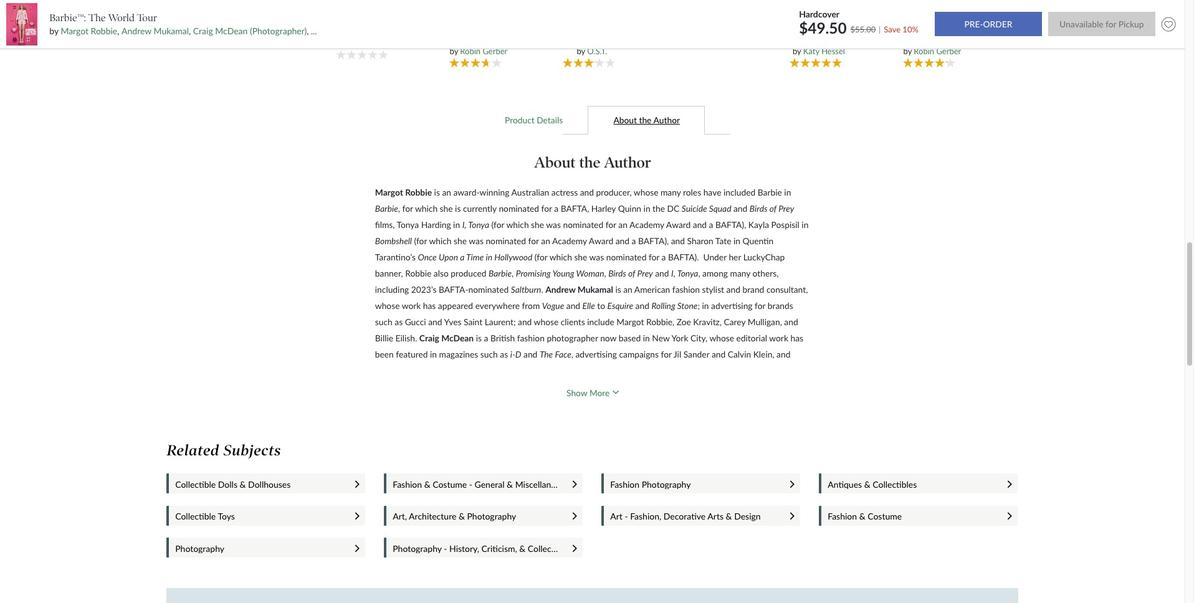 Task type: locate. For each thing, give the bounding box(es) containing it.
1 horizontal spatial woman
[[577, 268, 605, 279]]

0 horizontal spatial by greta gerwig
[[223, 20, 281, 30]]

0 horizontal spatial mcdean
[[215, 26, 248, 36]]

such inside is a british fashion photographer now based in new york city, whose editorial work has been featured in magazines such as
[[481, 349, 498, 360]]

0 vertical spatial collectible
[[175, 479, 216, 490]]

esquire
[[608, 301, 634, 311]]

has down 2023's
[[423, 301, 436, 311]]

0 vertical spatial .
[[1019, 187, 1021, 198]]

by inside the story of art without men by katy hessel
[[793, 46, 802, 56]]

0 horizontal spatial her
[[510, 54, 522, 63]]

whose inside ; in advertising for brands such as gucci and yves saint laurent; and whose clients include margot robbie, zoe kravitz, carey mulligan, and billie eilish.
[[534, 317, 559, 327]]

1 collectible from the top
[[175, 479, 216, 490]]

barbie forever: her inspiration, history, and legacy (b&n exclusive edition) element
[[877, 0, 992, 70]]

1 horizontal spatial award-
[[941, 236, 968, 246]]

story inside barbie and ruth: the story of the world's most famous doll and the woman who created her
[[506, 25, 524, 34]]

created
[[482, 54, 508, 63]]

0 horizontal spatial author
[[604, 153, 652, 171]]

award- inside 'is editor is an award-winning, oscar- and dga-nominated american director, writ'
[[941, 236, 968, 246]]

margot inside margot robbie is an award-winning australian actress and producer, whose many roles have included barbie in barbie , for which she is currently nominated for a bafta, harley quinn in the dc suicide squad and birds of prey films, tonya harding in i, tonya (for which she was nominated for an academy award and a bafta), kayla pospisil in bombshell
[[375, 187, 403, 198]]

her right created
[[510, 54, 522, 63]]

0 vertical spatial andrew
[[122, 26, 152, 36]]

(for which she was nominated for a bafta).  under her luckychap banner, robbie also produced
[[375, 252, 785, 279]]

architecture
[[409, 512, 457, 522]]

american
[[1109, 236, 1145, 246], [635, 284, 671, 295]]

she inside (for which she was nominated for a bafta).  under her luckychap banner, robbie also produced
[[575, 252, 588, 263]]

- left the "fashion,"
[[625, 512, 628, 522]]

and up sharon
[[693, 220, 707, 230]]

2 horizontal spatial fashion
[[828, 512, 857, 522]]

is down 'saint'
[[476, 333, 482, 344]]

robin inside the barbie forever: her inspiration, history, and legacy (b&n exclusive edition) "element"
[[914, 46, 935, 56]]

art, architecture & photography link
[[393, 512, 561, 522]]

0 horizontal spatial art
[[611, 512, 623, 522]]

about inside tab list
[[614, 115, 637, 125]]

wrote
[[1067, 252, 1089, 263]]

by greta gerwig
[[223, 20, 281, 30], [336, 38, 394, 48]]

robbie up 2023's
[[405, 268, 432, 279]]

0 horizontal spatial andrew
[[122, 26, 152, 36]]

0 vertical spatial award-
[[454, 187, 480, 198]]

barbie , promising young woman , birds of prey and i, tonya
[[489, 268, 699, 279]]

now
[[601, 333, 617, 344]]

was inside margot robbie is an award-winning australian actress and producer, whose many roles have included barbie in barbie , for which she is currently nominated for a bafta, harley quinn in the dc suicide squad and birds of prey films, tonya harding in i, tonya (for which she was nominated for an academy award and a bafta), kayla pospisil in bombshell
[[546, 220, 561, 230]]

2 vertical spatial .
[[542, 284, 544, 295]]

as
[[395, 317, 403, 327], [500, 349, 508, 360]]

an inside (for which she was nominated for an academy award and a bafta), and sharon tate in quentin tarantino's
[[541, 236, 551, 246]]

None submit
[[935, 12, 1043, 36], [1049, 12, 1156, 36], [935, 12, 1043, 36], [1049, 12, 1156, 36]]

1 vertical spatial woman
[[577, 268, 605, 279]]

produced
[[451, 268, 487, 279]]

0 horizontal spatial (for
[[414, 236, 427, 246]]

art inside the story of art without men by katy hessel
[[820, 25, 831, 34]]

2 robin gerber link from the left
[[914, 46, 962, 56]]

0 vertical spatial award
[[666, 220, 691, 230]]

1 vertical spatial advertising
[[576, 349, 617, 360]]

was up barbie , promising young woman , birds of prey and i, tonya
[[590, 252, 604, 263]]

2 gerber from the left
[[937, 46, 962, 56]]

gerber for most
[[483, 46, 508, 56]]

whose inside is a british fashion photographer now based in new york city, whose editorial work has been featured in magazines such as
[[710, 333, 735, 344]]

such inside ; in advertising for brands such as gucci and yves saint laurent; and whose clients include margot robbie, zoe kravitz, carey mulligan, and billie eilish.
[[375, 317, 393, 327]]

0 vertical spatial -
[[469, 479, 473, 490]]

is an american fashion stylist and brand consultant, whose work has appeared everywhere from
[[375, 284, 808, 311]]

0 vertical spatial as
[[395, 317, 403, 327]]

(for up the promising
[[535, 252, 548, 263]]

0 horizontal spatial many
[[661, 187, 681, 198]]

inspiration,
[[893, 35, 930, 44]]

award inside margot robbie is an award-winning australian actress and producer, whose many roles have included barbie in barbie , for which she is currently nominated for a bafta, harley quinn in the dc suicide squad and birds of prey films, tonya harding in i, tonya (for which she was nominated for an academy award and a bafta), kayla pospisil in bombshell
[[666, 220, 691, 230]]

by inside barbie™: the world tour by margot robbie , andrew mukamal , craig mcdean (photographer) ,
[[49, 26, 58, 36]]

0 vertical spatial by greta gerwig
[[223, 20, 281, 30]]

fashion inside is an american fashion stylist and brand consultant, whose work has appeared everywhere from
[[673, 284, 700, 295]]

fashion up art,
[[393, 479, 422, 490]]

whose down including
[[375, 301, 400, 311]]

has inside . more recently, mcdean has photographed fas
[[1114, 187, 1127, 198]]

fashion photography
[[611, 479, 691, 490]]

1 horizontal spatial her
[[953, 25, 965, 34]]

0 vertical spatial bafta),
[[716, 220, 747, 230]]

award- inside margot robbie is an award-winning australian actress and producer, whose many roles have included barbie in barbie , for which she is currently nominated for a bafta, harley quinn in the dc suicide squad and birds of prey films, tonya harding in i, tonya (for which she was nominated for an academy award and a bafta), kayla pospisil in bombshell
[[454, 187, 480, 198]]

a
[[555, 203, 559, 214], [709, 220, 714, 230], [632, 236, 636, 246], [460, 252, 465, 263], [662, 252, 666, 263], [484, 333, 488, 344]]

(for inside (for which she was nominated for a bafta).  under her luckychap banner, robbie also produced
[[535, 252, 548, 263]]

which down harding
[[429, 236, 452, 246]]

1 horizontal spatial author
[[654, 115, 680, 125]]

sharon
[[688, 236, 714, 246]]

has left photographed
[[1114, 187, 1127, 198]]

zoe
[[677, 317, 691, 327]]

commissions
[[853, 187, 901, 198]]

and left sharon
[[671, 236, 685, 246]]

tab panel
[[0, 135, 375, 343]]

woman
[[435, 54, 461, 63], [577, 268, 605, 279]]

2 by robin gerber from the left
[[904, 46, 962, 56]]

fashion inside is a british fashion photographer now based in new york city, whose editorial work has been featured in magazines such as
[[517, 333, 545, 344]]

has down brands
[[791, 333, 804, 344]]

editorial left commissions
[[820, 187, 851, 198]]

noah
[[1112, 252, 1132, 263]]

&
[[240, 479, 246, 490], [424, 479, 431, 490], [507, 479, 513, 490], [865, 479, 871, 490], [459, 512, 465, 522], [726, 512, 732, 522], [860, 512, 866, 522], [520, 544, 526, 554]]

and up rolling
[[656, 268, 669, 279]]

she up barbie , promising young woman , birds of prey and i, tonya
[[575, 252, 588, 263]]

nominated up wrote
[[1067, 236, 1107, 246]]

margot down barbie™:
[[61, 26, 89, 36]]

2 vertical spatial robbie
[[405, 268, 432, 279]]

1 horizontal spatial gerber
[[937, 46, 962, 56]]

2 story from the left
[[793, 25, 810, 34]]

-
[[469, 479, 473, 490], [625, 512, 628, 522], [444, 544, 447, 554]]

0 horizontal spatial mukamal
[[154, 26, 189, 36]]

2 vertical spatial (for
[[535, 252, 548, 263]]

0 vertical spatial about
[[614, 115, 637, 125]]

0 horizontal spatial gerber
[[483, 46, 508, 56]]

barbie for barbie and ruth: the story of the world's most famous doll and the woman who created her
[[434, 25, 456, 34]]

mukamal inside about the author tab panel
[[578, 284, 614, 295]]

i, down currently
[[462, 220, 467, 230]]

the story of art without men link
[[773, 25, 866, 44]]

mcdean inside . more recently, mcdean has photographed fas
[[1080, 187, 1112, 198]]

in
[[785, 187, 792, 198], [644, 203, 651, 214], [453, 220, 460, 230], [802, 220, 809, 230], [734, 236, 741, 246], [486, 252, 493, 263], [702, 301, 709, 311], [643, 333, 650, 344], [430, 349, 437, 360]]

editorial
[[820, 187, 851, 198], [737, 333, 768, 344]]

in right time
[[486, 252, 493, 263]]

nominated down bafta,
[[563, 220, 604, 230]]

margot inside barbie™: the world tour by margot robbie , andrew mukamal , craig mcdean (photographer) ,
[[61, 26, 89, 36]]

2 vertical spatial -
[[444, 544, 447, 554]]

nominated up hollywood
[[486, 236, 526, 246]]

(for for (for which she was nominated for an academy award and a bafta), and sharon tate in quentin tarantino's
[[414, 236, 427, 246]]

author inside tab list
[[654, 115, 680, 125]]

face
[[555, 349, 572, 360]]

gerber for exclusive
[[937, 46, 962, 56]]

is left editor
[[1166, 220, 1172, 230]]

0 horizontal spatial -
[[444, 544, 447, 554]]

in right tate
[[734, 236, 741, 246]]

2 horizontal spatial -
[[625, 512, 628, 522]]

the
[[89, 12, 106, 24], [491, 25, 504, 34], [578, 25, 591, 34], [778, 25, 791, 34], [540, 349, 553, 360]]

0 horizontal spatial prey
[[638, 268, 653, 279]]

more left recently,
[[1023, 187, 1043, 198]]

hollywood
[[495, 252, 533, 263]]

mcdean right recently,
[[1080, 187, 1112, 198]]

is left winning,
[[922, 236, 928, 246]]

0 horizontal spatial american
[[635, 284, 671, 295]]

fashion for fashion & costume - general & miscellaneous
[[393, 479, 422, 490]]

0 vertical spatial academy
[[630, 220, 665, 230]]

robbie down world
[[91, 26, 117, 36]]

1 vertical spatial bafta),
[[638, 236, 669, 246]]

barbie for barbie forever: her inspiration, history, and legacy (b&n exclusive edition)
[[900, 25, 922, 34]]

by robin gerber inside the barbie forever: her inspiration, history, and legacy (b&n exclusive edition) "element"
[[904, 46, 962, 56]]

time
[[466, 252, 484, 263]]

work down mulligan,
[[770, 333, 789, 344]]

tab list
[[173, 106, 1012, 135]]

award- for winning
[[454, 187, 480, 198]]

1 vertical spatial collectible
[[175, 512, 216, 522]]

of up esquire
[[629, 268, 636, 279]]

0 horizontal spatial bafta),
[[638, 236, 669, 246]]

author inside tab panel
[[604, 153, 652, 171]]

2 robin from the left
[[914, 46, 935, 56]]

collectible left dolls
[[175, 479, 216, 490]]

for down harley
[[606, 220, 617, 230]]

1 vertical spatial has
[[423, 301, 436, 311]]

1 vertical spatial (for
[[414, 236, 427, 246]]

0 vertical spatial greta
[[233, 20, 253, 30]]

by inside the barbie forever: her inspiration, history, and legacy (b&n exclusive edition) "element"
[[904, 46, 912, 56]]

show more link
[[567, 388, 619, 398]]

0 vertical spatial birds
[[750, 203, 768, 214]]

an inside 'is editor is an award-winning, oscar- and dga-nominated american director, writ'
[[930, 236, 939, 246]]

vogue and elle to esquire and rolling stone
[[542, 301, 698, 311]]

0 horizontal spatial woman
[[435, 54, 461, 63]]

craig down gucci
[[420, 333, 439, 344]]

the inside i-d and the face , advertising campaigns for jil sander and calvin klein, and editorial commissions with
[[540, 349, 553, 360]]

prey inside margot robbie is an award-winning australian actress and producer, whose many roles have included barbie in barbie , for which she is currently nominated for a bafta, harley quinn in the dc suicide squad and birds of prey films, tonya harding in i, tonya (for which she was nominated for an academy award and a bafta), kayla pospisil in bombshell
[[779, 203, 795, 214]]

she down australian
[[531, 220, 544, 230]]

harding
[[421, 220, 451, 230]]

margot up films, at the left top of page
[[375, 187, 403, 198]]

0 vertical spatial work
[[402, 301, 421, 311]]

0 vertical spatial prey
[[779, 203, 795, 214]]

also
[[434, 268, 449, 279]]

prey up rolling
[[638, 268, 653, 279]]

birds up kayla at the right of the page
[[750, 203, 768, 214]]

details
[[537, 115, 563, 125]]

0 horizontal spatial i,
[[462, 220, 467, 230]]

fashion
[[673, 284, 700, 295], [517, 333, 545, 344]]

kayla
[[749, 220, 769, 230]]

. for she
[[1034, 252, 1036, 263]]

1 vertical spatial mukamal
[[578, 284, 614, 295]]

an left winning,
[[930, 236, 939, 246]]

rolling
[[652, 301, 676, 311]]

academy up (for which she was nominated for a bafta).  under her luckychap banner, robbie also produced
[[552, 236, 587, 246]]

whose down carey
[[710, 333, 735, 344]]

laurent;
[[485, 317, 516, 327]]

1 horizontal spatial story
[[793, 25, 810, 34]]

others,
[[753, 268, 779, 279]]

with
[[903, 187, 920, 198]]

robbie up harding
[[405, 187, 432, 198]]

1 vertical spatial as
[[500, 349, 508, 360]]

fashion for fashion photography
[[611, 479, 640, 490]]

0 vertical spatial editorial
[[820, 187, 851, 198]]

saltburn . andrew mukamal
[[511, 284, 614, 295]]

o.s.t.
[[588, 46, 608, 56]]

1 vertical spatial about
[[535, 153, 576, 171]]

fas
[[1184, 187, 1195, 198]]

barbie
[[434, 25, 456, 34], [900, 25, 922, 34], [758, 187, 782, 198], [375, 203, 398, 214], [489, 268, 512, 279]]

2 collectible from the top
[[175, 512, 216, 522]]

of up "pospisil"
[[770, 203, 777, 214]]

1 horizontal spatial editorial
[[820, 187, 851, 198]]

0 vertical spatial art
[[820, 25, 831, 34]]

nominated inside (for which she was nominated for an academy award and a bafta), and sharon tate in quentin tarantino's
[[486, 236, 526, 246]]

history, down "forever:"
[[932, 35, 958, 44]]

young
[[553, 268, 575, 279]]

1 gerber from the left
[[483, 46, 508, 56]]

fashion & costume - general & miscellaneous link
[[393, 479, 570, 490]]

1 vertical spatial margot
[[375, 187, 403, 198]]

robin gerber link for (b&n
[[914, 46, 962, 56]]

i, up rolling
[[672, 268, 676, 279]]

. left recently,
[[1019, 187, 1021, 198]]

birds
[[750, 203, 768, 214], [609, 268, 627, 279]]

magazines
[[439, 349, 478, 360]]

bafta), up tate
[[716, 220, 747, 230]]

0 vertical spatial i,
[[462, 220, 467, 230]]

for up rolling
[[649, 252, 660, 263]]

many down her
[[731, 268, 751, 279]]

mukamal down barbie , promising young woman , birds of prey and i, tonya
[[578, 284, 614, 295]]

(with
[[1091, 252, 1110, 263]]

0 horizontal spatial was
[[469, 236, 484, 246]]

pink
[[575, 35, 589, 44]]

costume for fashion & costume
[[868, 512, 902, 522]]

as inside is a british fashion photographer now based in new york city, whose editorial work has been featured in magazines such as
[[500, 349, 508, 360]]

1 vertical spatial work
[[770, 333, 789, 344]]

0 horizontal spatial greta gerwig link
[[233, 20, 281, 30]]

advertising up carey
[[712, 301, 753, 311]]

american up noah
[[1109, 236, 1145, 246]]

2 vertical spatial margot
[[617, 317, 644, 327]]

more right show at the left bottom of page
[[590, 388, 610, 398]]

0 horizontal spatial advertising
[[576, 349, 617, 360]]

of up men
[[812, 25, 819, 34]]

art, architecture & photography
[[393, 512, 516, 522]]

1 robin from the left
[[460, 46, 481, 56]]

and down 'from'
[[518, 317, 532, 327]]

art
[[820, 25, 831, 34], [611, 512, 623, 522]]

about the author inside tab panel
[[535, 153, 652, 171]]

- down art, architecture & photography on the bottom left of the page
[[444, 544, 447, 554]]

which up young
[[550, 252, 572, 263]]

such up "billie"
[[375, 317, 393, 327]]

1 horizontal spatial history,
[[932, 35, 958, 44]]

craig
[[193, 26, 213, 36], [420, 333, 439, 344]]

and down quinn
[[616, 236, 630, 246]]

0 vertical spatial such
[[375, 317, 393, 327]]

1 vertical spatial craig
[[420, 333, 439, 344]]

. left she on the top
[[1034, 252, 1036, 263]]

1 vertical spatial prey
[[638, 268, 653, 279]]

. inside . she co-wrote (with noah baumbach), dire
[[1034, 252, 1036, 263]]

0 vertical spatial greta gerwig link
[[233, 20, 281, 30]]

from
[[522, 301, 540, 311]]

award- up currently
[[454, 187, 480, 198]]

advertising down the 'now'
[[576, 349, 617, 360]]

story
[[506, 25, 524, 34], [793, 25, 810, 34]]

1 horizontal spatial work
[[770, 333, 789, 344]]

woman down famous
[[435, 54, 461, 63]]

i, inside margot robbie is an award-winning australian actress and producer, whose many roles have included barbie in barbie , for which she is currently nominated for a bafta, harley quinn in the dc suicide squad and birds of prey films, tonya harding in i, tonya (for which she was nominated for an academy award and a bafta), kayla pospisil in bombshell
[[462, 220, 467, 230]]

baumbach),
[[1135, 252, 1178, 263]]

subjects
[[224, 442, 281, 459]]

1 vertical spatial andrew
[[546, 284, 576, 295]]

0 horizontal spatial greta
[[233, 20, 253, 30]]

0 horizontal spatial robin
[[460, 46, 481, 56]]

dolls
[[218, 479, 238, 490]]

mcdean up magazines at left bottom
[[442, 333, 474, 344]]

0 horizontal spatial such
[[375, 317, 393, 327]]

1 horizontal spatial andrew
[[546, 284, 576, 295]]

1 horizontal spatial art
[[820, 25, 831, 34]]

i,
[[462, 220, 467, 230], [672, 268, 676, 279]]

0 horizontal spatial by robin gerber
[[450, 46, 508, 56]]

an inside is an american fashion stylist and brand consultant, whose work has appeared everywhere from
[[624, 284, 633, 295]]

barbie down hollywood
[[489, 268, 512, 279]]

in inside (for which she was nominated for an academy award and a bafta), and sharon tate in quentin tarantino's
[[734, 236, 741, 246]]

0 horizontal spatial more
[[590, 388, 610, 398]]

1 horizontal spatial by greta gerwig
[[336, 38, 394, 48]]

0 vertical spatial robbie
[[91, 26, 117, 36]]

was inside (for which she was nominated for a bafta).  under her luckychap banner, robbie also produced
[[590, 252, 604, 263]]

; in advertising for brands such as gucci and yves saint laurent; and whose clients include margot robbie, zoe kravitz, carey mulligan, and billie eilish.
[[375, 301, 799, 344]]

i-d and the face , advertising campaigns for jil sander and calvin klein, and editorial commissions with
[[511, 187, 922, 360]]

bafta,
[[561, 203, 589, 214]]

1 horizontal spatial fashion
[[611, 479, 640, 490]]

history, down art, architecture & photography on the bottom left of the page
[[450, 544, 480, 554]]

robin
[[460, 46, 481, 56], [914, 46, 935, 56]]

luckychap
[[744, 252, 785, 263]]

once
[[418, 252, 437, 263]]

was inside (for which she was nominated for an academy award and a bafta), and sharon tate in quentin tarantino's
[[469, 236, 484, 246]]

(photographer)
[[250, 26, 307, 36]]

squad
[[709, 203, 732, 214]]

more
[[1023, 187, 1043, 198], [590, 388, 610, 398]]

academy inside (for which she was nominated for an academy award and a bafta), and sharon tate in quentin tarantino's
[[552, 236, 587, 246]]

editorial inside is a british fashion photographer now based in new york city, whose editorial work has been featured in magazines such as
[[737, 333, 768, 344]]

many
[[661, 187, 681, 198], [731, 268, 751, 279]]

1 story from the left
[[506, 25, 524, 34]]

her inside barbie and ruth: the story of the world's most famous doll and the woman who created her
[[510, 54, 522, 63]]

1 by robin gerber from the left
[[450, 46, 508, 56]]

award down dc
[[666, 220, 691, 230]]

1 robin gerber link from the left
[[460, 46, 508, 56]]

andrew inside barbie™: the world tour by margot robbie , andrew mukamal , craig mcdean (photographer) ,
[[122, 26, 152, 36]]

1 horizontal spatial many
[[731, 268, 751, 279]]

[hot
[[616, 25, 631, 34]]

. she co-wrote (with noah baumbach), dire
[[820, 252, 1195, 279]]

which up harding
[[415, 203, 438, 214]]

1 vertical spatial .
[[1034, 252, 1036, 263]]

0 vertical spatial american
[[1109, 236, 1145, 246]]

collectible for collectible dolls & dollhouses
[[175, 479, 216, 490]]

0 horizontal spatial editorial
[[737, 333, 768, 344]]

2 horizontal spatial (for
[[535, 252, 548, 263]]

, inside margot robbie is an award-winning australian actress and producer, whose many roles have included barbie in barbie , for which she is currently nominated for a bafta, harley quinn in the dc suicide squad and birds of prey films, tonya harding in i, tonya (for which she was nominated for an academy award and a bafta), kayla pospisil in bombshell
[[398, 203, 400, 214]]

work up gucci
[[402, 301, 421, 311]]

story inside the story of art without men by katy hessel
[[793, 25, 810, 34]]

(for inside (for which she was nominated for an academy award and a bafta), and sharon tate in quentin tarantino's
[[414, 236, 427, 246]]

for down australian
[[542, 203, 552, 214]]

in right ;
[[702, 301, 709, 311]]

robbie,
[[647, 317, 675, 327]]

. inside . more recently, mcdean has photographed fas
[[1019, 187, 1021, 198]]

more for .
[[1023, 187, 1043, 198]]

2 horizontal spatial margot
[[617, 317, 644, 327]]

her up 'exclusive'
[[953, 25, 965, 34]]

0 vertical spatial mukamal
[[154, 26, 189, 36]]

advertising inside ; in advertising for brands such as gucci and yves saint laurent; and whose clients include margot robbie, zoe kravitz, carey mulligan, and billie eilish.
[[712, 301, 753, 311]]

was up once upon a time in hollywood
[[469, 236, 484, 246]]

woman up is an american fashion stylist and brand consultant, whose work has appeared everywhere from
[[577, 268, 605, 279]]

0 horizontal spatial history,
[[450, 544, 480, 554]]

whose inside is an american fashion stylist and brand consultant, whose work has appeared everywhere from
[[375, 301, 400, 311]]

the inside barbie™: the world tour by margot robbie , andrew mukamal , craig mcdean (photographer) ,
[[89, 12, 106, 24]]

fashion up 'd'
[[517, 333, 545, 344]]

0 horizontal spatial .
[[542, 284, 544, 295]]

1 horizontal spatial prey
[[779, 203, 795, 214]]

1 horizontal spatial has
[[791, 333, 804, 344]]

1 vertical spatial author
[[604, 153, 652, 171]]

prey up "pospisil"
[[779, 203, 795, 214]]

1 horizontal spatial american
[[1109, 236, 1145, 246]]

an up the promising
[[541, 236, 551, 246]]

robin gerber link
[[460, 46, 508, 56], [914, 46, 962, 56]]

gerber inside the barbie forever: her inspiration, history, and legacy (b&n exclusive edition) "element"
[[937, 46, 962, 56]]

add to wishlist image
[[1159, 14, 1179, 34]]

bafta), inside (for which she was nominated for an academy award and a bafta), and sharon tate in quentin tarantino's
[[638, 236, 669, 246]]

0 horizontal spatial has
[[423, 301, 436, 311]]

yves
[[444, 317, 462, 327]]

to
[[598, 301, 606, 311]]

, inside , among many others, including 2023's bafta-nominated
[[699, 268, 701, 279]]

promising
[[516, 268, 551, 279]]

robbie
[[91, 26, 117, 36], [405, 187, 432, 198], [405, 268, 432, 279]]

0 horizontal spatial costume
[[433, 479, 467, 490]]

and up created
[[488, 44, 500, 53]]

and left elle
[[567, 301, 581, 311]]

barbie up famous
[[434, 25, 456, 34]]

she inside (for which she was nominated for an academy award and a bafta), and sharon tate in quentin tarantino's
[[454, 236, 467, 246]]

barbie inside barbie and ruth: the story of the world's most famous doll and the woman who created her
[[434, 25, 456, 34]]

winning
[[480, 187, 510, 198]]

0 vertical spatial margot
[[61, 26, 89, 36]]



Task type: describe. For each thing, give the bounding box(es) containing it.
collectible for collectible toys
[[175, 512, 216, 522]]

by robin gerber for world's
[[450, 46, 508, 56]]

product
[[505, 115, 535, 125]]

and right klein,
[[777, 349, 791, 360]]

included
[[724, 187, 756, 198]]

photography down architecture
[[393, 544, 442, 554]]

& right general
[[507, 479, 513, 490]]

of inside barbie and ruth: the story of the world's most famous doll and the woman who created her
[[446, 35, 453, 44]]

fashion for fashion & costume
[[828, 512, 857, 522]]

work inside is a british fashion photographer now based in new york city, whose editorial work has been featured in magazines such as
[[770, 333, 789, 344]]

a down squad
[[709, 220, 714, 230]]

director,
[[1147, 236, 1178, 246]]

fashion for stylist
[[673, 284, 700, 295]]

an up harding
[[442, 187, 451, 198]]

tab list containing product details
[[173, 106, 1012, 135]]

collectibles
[[873, 479, 917, 490]]

mukamal inside barbie™: the world tour by margot robbie , andrew mukamal , craig mcdean (photographer) ,
[[154, 26, 189, 36]]

& right arts at bottom
[[726, 512, 732, 522]]

robbie inside margot robbie is an award-winning australian actress and producer, whose many roles have included barbie in barbie , for which she is currently nominated for a bafta, harley quinn in the dc suicide squad and birds of prey films, tonya harding in i, tonya (for which she was nominated for an academy award and a bafta), kayla pospisil in bombshell
[[405, 187, 432, 198]]

the inside "about the author" link
[[639, 115, 652, 125]]

decorative
[[664, 512, 706, 522]]

by inside barbie: the album [hot pink vinyl] by o.s.t.
[[577, 46, 585, 56]]

barbie™: the world tour image
[[6, 3, 37, 46]]

fashion & costume link
[[828, 512, 996, 522]]

& right criticism,
[[520, 544, 526, 554]]

many inside margot robbie is an award-winning australian actress and producer, whose many roles have included barbie in barbie , for which she is currently nominated for a bafta, harley quinn in the dc suicide squad and birds of prey films, tonya harding in i, tonya (for which she was nominated for an academy award and a bafta), kayla pospisil in bombshell
[[661, 187, 681, 198]]

vinyl]
[[591, 35, 610, 44]]

1 vertical spatial art
[[611, 512, 623, 522]]

(for inside margot robbie is an award-winning australian actress and producer, whose many roles have included barbie in barbie , for which she is currently nominated for a bafta, harley quinn in the dc suicide squad and birds of prey films, tonya harding in i, tonya (for which she was nominated for an academy award and a bafta), kayla pospisil in bombshell
[[492, 220, 505, 230]]

birds inside margot robbie is an award-winning australian actress and producer, whose many roles have included barbie in barbie , for which she is currently nominated for a bafta, harley quinn in the dc suicide squad and birds of prey films, tonya harding in i, tonya (for which she was nominated for an academy award and a bafta), kayla pospisil in bombshell
[[750, 203, 768, 214]]

nominated down australian
[[499, 203, 539, 214]]

barbie for barbie , promising young woman , birds of prey and i, tonya
[[489, 268, 512, 279]]

andrew mukamal link
[[122, 26, 189, 36]]

photographer
[[547, 333, 598, 344]]

american inside is an american fashion stylist and brand consultant, whose work has appeared everywhere from
[[635, 284, 671, 295]]

2 horizontal spatial tonya
[[678, 268, 699, 279]]

margot robbie is an award-winning australian actress and producer, whose many roles have included barbie in barbie , for which she is currently nominated for a bafta, harley quinn in the dc suicide squad and birds of prey films, tonya harding in i, tonya (for which she was nominated for an academy award and a bafta), kayla pospisil in bombshell
[[375, 187, 809, 246]]

andrew inside about the author tab panel
[[546, 284, 576, 295]]

writ
[[1180, 236, 1195, 246]]

photography down general
[[467, 512, 516, 522]]

jil
[[674, 349, 682, 360]]

and inside 'is editor is an award-winning, oscar- and dga-nominated american director, writ'
[[1029, 236, 1043, 246]]

oscar-
[[1002, 236, 1027, 246]]

among
[[703, 268, 728, 279]]

everywhere
[[476, 301, 520, 311]]

was for bafta),
[[469, 236, 484, 246]]

more for show
[[590, 388, 610, 398]]

based
[[619, 333, 641, 344]]

many inside , among many others, including 2023's bafta-nominated
[[731, 268, 751, 279]]

have
[[704, 187, 722, 198]]

& up architecture
[[424, 479, 431, 490]]

her inside barbie forever: her inspiration, history, and legacy (b&n exclusive edition)
[[953, 25, 965, 34]]

by robin gerber for (b&n
[[904, 46, 962, 56]]

for inside ; in advertising for brands such as gucci and yves saint laurent; and whose clients include margot robbie, zoe kravitz, carey mulligan, and billie eilish.
[[755, 301, 766, 311]]

fashion for photographer
[[517, 333, 545, 344]]

about the author link
[[589, 106, 706, 135]]

o.s.t. link
[[588, 46, 608, 56]]

woman inside barbie and ruth: the story of the world's most famous doll and the woman who created her
[[435, 54, 461, 63]]

0 horizontal spatial tonya
[[397, 220, 419, 230]]

of inside margot robbie is an award-winning australian actress and producer, whose many roles have included barbie in barbie , for which she is currently nominated for a bafta, harley quinn in the dc suicide squad and birds of prey films, tonya harding in i, tonya (for which she was nominated for an academy award and a bafta), kayla pospisil in bombshell
[[770, 203, 777, 214]]

and left yves
[[429, 317, 442, 327]]

photography link
[[175, 544, 343, 554]]

about inside tab panel
[[535, 153, 576, 171]]

toys
[[218, 512, 235, 522]]

antiques
[[828, 479, 862, 490]]

a inside is a british fashion photographer now based in new york city, whose editorial work has been featured in magazines such as
[[484, 333, 488, 344]]

which up hollywood
[[507, 220, 529, 230]]

city,
[[691, 333, 708, 344]]

photographed
[[1129, 187, 1182, 198]]

calvin
[[728, 349, 752, 360]]

1 vertical spatial gerwig
[[369, 38, 394, 48]]

quentin
[[743, 236, 774, 246]]

american inside 'is editor is an award-winning, oscar- and dga-nominated american director, writ'
[[1109, 236, 1145, 246]]

product details link
[[480, 106, 589, 135]]

winning,
[[968, 236, 999, 246]]

1 vertical spatial greta gerwig link
[[347, 38, 394, 48]]

art - fashion, decorative arts & design
[[611, 512, 761, 522]]

for inside (for which she was nominated for a bafta).  under her luckychap banner, robbie also produced
[[649, 252, 660, 263]]

0 horizontal spatial gerwig
[[255, 20, 281, 30]]

is editor is an award-winning, oscar- and dga-nominated american director, writ
[[820, 220, 1195, 263]]

a inside (for which she was nominated for a bafta).  under her luckychap banner, robbie also produced
[[662, 252, 666, 263]]

her
[[729, 252, 742, 263]]

nominated inside , among many others, including 2023's bafta-nominated
[[469, 284, 509, 295]]

photography up decorative
[[642, 479, 691, 490]]

films,
[[375, 220, 395, 230]]

barbie forever: her inspiration, history, and legacy (b&n exclusive edition)
[[893, 25, 972, 63]]

has inside is a british fashion photographer now based in new york city, whose editorial work has been featured in magazines such as
[[791, 333, 804, 344]]

1 vertical spatial greta
[[347, 38, 367, 48]]

woman inside about the author tab panel
[[577, 268, 605, 279]]

miscellaneous
[[515, 479, 570, 490]]

as inside ; in advertising for brands such as gucci and yves saint laurent; and whose clients include margot robbie, zoe kravitz, carey mulligan, and billie eilish.
[[395, 317, 403, 327]]

craig inside barbie™: the world tour by margot robbie , andrew mukamal , craig mcdean (photographer) ,
[[193, 26, 213, 36]]

dc
[[668, 203, 680, 214]]

co-
[[1055, 252, 1067, 263]]

robin for edition)
[[914, 46, 935, 56]]

was for robbie
[[590, 252, 604, 263]]

photography - history, criticism, & collections
[[393, 544, 571, 554]]

arts
[[708, 512, 724, 522]]

the story of art without men element
[[763, 0, 879, 70]]

featured
[[396, 349, 428, 360]]

which inside (for which she was nominated for a bafta).  under her luckychap banner, robbie also produced
[[550, 252, 572, 263]]

in up "pospisil"
[[785, 187, 792, 198]]

banner,
[[375, 268, 403, 279]]

and left rolling
[[636, 301, 650, 311]]

history, inside barbie forever: her inspiration, history, and legacy (b&n exclusive edition)
[[932, 35, 958, 44]]

editorial inside i-d and the face , advertising campaigns for jil sander and calvin klein, and editorial commissions with
[[820, 187, 851, 198]]

antiques & collectibles
[[828, 479, 917, 490]]

for up the bombshell
[[403, 203, 413, 214]]

stone
[[678, 301, 698, 311]]

exclusive
[[940, 44, 970, 53]]

and left ruth:
[[458, 25, 470, 34]]

(for for (for which she was nominated for a bafta).  under her luckychap banner, robbie also produced
[[535, 252, 548, 263]]

barbie™: the world tour by margot robbie , andrew mukamal , craig mcdean (photographer) ,
[[49, 12, 311, 36]]

barbie up films, at the left top of page
[[375, 203, 398, 214]]

brands
[[768, 301, 794, 311]]

robin gerber link for world's
[[460, 46, 508, 56]]

in left new
[[643, 333, 650, 344]]

is inside is an american fashion stylist and brand consultant, whose work has appeared everywhere from
[[616, 284, 622, 295]]

and inside barbie forever: her inspiration, history, and legacy (b&n exclusive edition)
[[960, 35, 972, 44]]

in down craig mcdean
[[430, 349, 437, 360]]

who
[[463, 54, 480, 63]]

tate
[[716, 236, 732, 246]]

design
[[735, 512, 761, 522]]

about the author tab panel
[[366, 135, 1195, 426]]

in inside ; in advertising for brands such as gucci and yves saint laurent; and whose clients include margot robbie, zoe kravitz, carey mulligan, and billie eilish.
[[702, 301, 709, 311]]

art - fashion, decorative arts & design link
[[611, 512, 778, 522]]

hardcover
[[800, 8, 840, 19]]

she up harding
[[440, 203, 453, 214]]

dire
[[1181, 252, 1195, 263]]

and up bafta,
[[580, 187, 594, 198]]

margot inside ; in advertising for brands such as gucci and yves saint laurent; and whose clients include margot robbie, zoe kravitz, carey mulligan, and billie eilish.
[[617, 317, 644, 327]]

an down quinn
[[619, 220, 628, 230]]

award inside (for which she was nominated for an academy award and a bafta), and sharon tate in quentin tarantino's
[[589, 236, 614, 246]]

editor
[[1174, 220, 1195, 230]]

1 horizontal spatial i,
[[672, 268, 676, 279]]

collectible dolls & dollhouses
[[175, 479, 291, 490]]

, inside i-d and the face , advertising campaigns for jil sander and calvin klein, and editorial commissions with
[[572, 349, 574, 360]]

tour
[[137, 12, 157, 24]]

photography down collectible toys
[[175, 544, 225, 554]]

barbie and ruth: the story of the world's most famous doll and the woman who created her link
[[433, 25, 525, 63]]

margot robbie link
[[61, 26, 117, 36]]

& down antiques & collectibles
[[860, 512, 866, 522]]

. for more
[[1019, 187, 1021, 198]]

for inside i-d and the face , advertising campaigns for jil sander and calvin klein, and editorial commissions with
[[661, 349, 672, 360]]

art,
[[393, 512, 407, 522]]

tarantino's
[[375, 252, 416, 263]]

- for photography - history, criticism, & collections
[[444, 544, 447, 554]]

robbie inside barbie™: the world tour by margot robbie , andrew mukamal , craig mcdean (photographer) ,
[[91, 26, 117, 36]]

collections
[[528, 544, 571, 554]]

costume for fashion & costume - general & miscellaneous
[[433, 479, 467, 490]]

has inside is an american fashion stylist and brand consultant, whose work has appeared everywhere from
[[423, 301, 436, 311]]

collectible toys
[[175, 512, 235, 522]]

and down brands
[[785, 317, 799, 327]]

ruth:
[[472, 25, 490, 34]]

1 vertical spatial by greta gerwig
[[336, 38, 394, 48]]

katy hessel link
[[804, 46, 846, 56]]

kravitz,
[[694, 317, 722, 327]]

barbie right included
[[758, 187, 782, 198]]

stylist
[[702, 284, 725, 295]]

clients
[[561, 317, 585, 327]]

& right antiques on the bottom
[[865, 479, 871, 490]]

the inside the story of art without men by katy hessel
[[778, 25, 791, 34]]

is up harding
[[434, 187, 440, 198]]

quinn
[[618, 203, 642, 214]]

gucci
[[405, 317, 426, 327]]

d
[[516, 349, 522, 360]]

robbie inside (for which she was nominated for a bafta).  under her luckychap banner, robbie also produced
[[405, 268, 432, 279]]

nominated inside (for which she was nominated for a bafta).  under her luckychap banner, robbie also produced
[[607, 252, 647, 263]]

& right architecture
[[459, 512, 465, 522]]

york
[[672, 333, 689, 344]]

related subjects
[[167, 442, 281, 459]]

academy inside margot robbie is an award-winning australian actress and producer, whose many roles have included barbie in barbie , for which she is currently nominated for a bafta, harley quinn in the dc suicide squad and birds of prey films, tonya harding in i, tonya (for which she was nominated for an academy award and a bafta), kayla pospisil in bombshell
[[630, 220, 665, 230]]

2 vertical spatial mcdean
[[442, 333, 474, 344]]

in right "pospisil"
[[802, 220, 809, 230]]

katy
[[804, 46, 820, 56]]

australian
[[512, 187, 550, 198]]

and down included
[[734, 203, 748, 214]]

work inside is an american fashion stylist and brand consultant, whose work has appeared everywhere from
[[402, 301, 421, 311]]

the inside barbie and ruth: the story of the world's most famous doll and the woman who created her
[[491, 25, 504, 34]]

the inside barbie: the album [hot pink vinyl] by o.s.t.
[[578, 25, 591, 34]]

a inside (for which she was nominated for an academy award and a bafta), and sharon tate in quentin tarantino's
[[632, 236, 636, 246]]

& right dolls
[[240, 479, 246, 490]]

1 vertical spatial birds
[[609, 268, 627, 279]]

bafta), inside margot robbie is an award-winning australian actress and producer, whose many roles have included barbie in barbie , for which she is currently nominated for a bafta, harley quinn in the dc suicide squad and birds of prey films, tonya harding in i, tonya (for which she was nominated for an academy award and a bafta), kayla pospisil in bombshell
[[716, 220, 747, 230]]

advertising inside i-d and the face , advertising campaigns for jil sander and calvin klein, and editorial commissions with
[[576, 349, 617, 360]]

doll
[[472, 44, 486, 53]]

dollhouses
[[248, 479, 291, 490]]

carey
[[724, 317, 746, 327]]

the inside margot robbie is an award-winning australian actress and producer, whose many roles have included barbie in barbie , for which she is currently nominated for a bafta, harley quinn in the dc suicide squad and birds of prey films, tonya harding in i, tonya (for which she was nominated for an academy award and a bafta), kayla pospisil in bombshell
[[653, 203, 665, 214]]

antiques & collectibles link
[[828, 479, 996, 490]]

is left currently
[[455, 203, 461, 214]]

mcdean inside barbie™: the world tour by margot robbie , andrew mukamal , craig mcdean (photographer) ,
[[215, 26, 248, 36]]

0 vertical spatial about the author
[[614, 115, 680, 125]]

in right harding
[[453, 220, 460, 230]]

in right quinn
[[644, 203, 651, 214]]

barbie forever: her inspiration, history, and legacy (b&n exclusive edition) link
[[887, 25, 979, 63]]

and right 'd'
[[524, 349, 538, 360]]

craig inside about the author tab panel
[[420, 333, 439, 344]]

under
[[704, 252, 727, 263]]

which inside (for which she was nominated for an academy award and a bafta), and sharon tate in quentin tarantino's
[[429, 236, 452, 246]]

award- for winning,
[[941, 236, 968, 246]]

consultant,
[[767, 284, 808, 295]]

once upon a time in hollywood
[[418, 252, 533, 263]]

robin for famous
[[460, 46, 481, 56]]

a left time
[[460, 252, 465, 263]]

saint
[[464, 317, 483, 327]]

$49.50
[[800, 18, 847, 37]]

1 horizontal spatial tonya
[[468, 220, 490, 230]]

of inside the story of art without men by katy hessel
[[812, 25, 819, 34]]

and inside is an american fashion stylist and brand consultant, whose work has appeared everywhere from
[[727, 284, 741, 295]]

- for art - fashion, decorative arts & design
[[625, 512, 628, 522]]

related
[[167, 442, 220, 459]]

pospisil
[[772, 220, 800, 230]]

and left calvin
[[712, 349, 726, 360]]

, among many others, including 2023's bafta-nominated
[[375, 268, 779, 295]]

world's
[[467, 35, 493, 44]]

nominated inside 'is editor is an award-winning, oscar- and dga-nominated american director, writ'
[[1067, 236, 1107, 246]]

is inside is a british fashion photographer now based in new york city, whose editorial work has been featured in magazines such as
[[476, 333, 482, 344]]

whose inside margot robbie is an award-winning australian actress and producer, whose many roles have included barbie in barbie , for which she is currently nominated for a bafta, harley quinn in the dc suicide squad and birds of prey films, tonya harding in i, tonya (for which she was nominated for an academy award and a bafta), kayla pospisil in bombshell
[[634, 187, 659, 198]]

a down actress
[[555, 203, 559, 214]]



Task type: vqa. For each thing, say whether or not it's contained in the screenshot.
Fate
no



